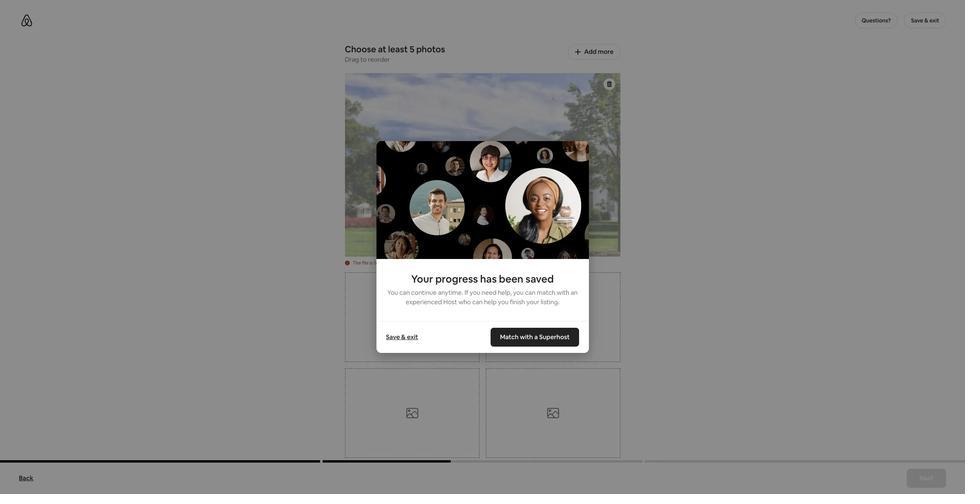 Task type: describe. For each thing, give the bounding box(es) containing it.
if
[[465, 289, 468, 297]]

help
[[484, 298, 497, 306]]

photo
[[430, 260, 443, 266]]

add
[[584, 48, 597, 56]]

with inside your progress has been saved you can continue anytime. if you need help, you can match with an experienced host who can help you finish your listing.
[[557, 289, 569, 297]]

drag
[[345, 55, 359, 64]]

add more button
[[568, 44, 620, 60]]

listing.
[[541, 298, 559, 306]]

choose at least 5 photos drag to reorder
[[345, 44, 445, 64]]

been
[[499, 273, 523, 286]]

finish
[[510, 298, 525, 306]]

need
[[482, 289, 496, 297]]

anytime.
[[438, 289, 463, 297]]

at
[[378, 44, 386, 55]]

& inside save & exit button
[[924, 17, 928, 24]]

your progress has been saved you can continue anytime. if you need help, you can match with an experienced host who can help you finish your listing.
[[387, 273, 578, 306]]

experienced
[[406, 298, 442, 306]]

you
[[387, 289, 398, 297]]

1 horizontal spatial can
[[472, 298, 483, 306]]

back button
[[15, 471, 37, 487]]

match with a superhost
[[500, 333, 570, 342]]

questions?
[[862, 17, 891, 24]]

add more
[[584, 48, 614, 56]]

exceeds
[[454, 260, 473, 266]]

5
[[410, 44, 414, 55]]

photos
[[416, 44, 445, 55]]

next button
[[907, 469, 946, 488]]

match
[[500, 333, 519, 342]]

0 horizontal spatial a
[[427, 260, 429, 266]]

error image
[[345, 261, 350, 265]]

exit inside "link"
[[407, 333, 418, 342]]

has
[[480, 273, 497, 286]]

save & exit inside save & exit button
[[911, 17, 939, 24]]

your
[[411, 273, 433, 286]]

the file is too small. please upload a photo that exceeds 50kb.
[[353, 260, 486, 266]]

50kb.
[[474, 260, 486, 266]]

is
[[370, 260, 373, 266]]

save & exit link
[[382, 330, 422, 345]]

progress
[[435, 273, 478, 286]]

too
[[374, 260, 381, 266]]

with inside button
[[520, 333, 533, 342]]

2 horizontal spatial you
[[513, 289, 524, 297]]



Task type: vqa. For each thing, say whether or not it's contained in the screenshot.
second Means from the bottom
no



Task type: locate. For each thing, give the bounding box(es) containing it.
& inside save & exit "link"
[[401, 333, 405, 342]]

0 vertical spatial a
[[427, 260, 429, 266]]

1 horizontal spatial a
[[534, 333, 538, 342]]

0 horizontal spatial with
[[520, 333, 533, 342]]

match with a superhost button
[[491, 328, 579, 347]]

a left superhost
[[534, 333, 538, 342]]

file
[[362, 260, 369, 266]]

1 vertical spatial a
[[534, 333, 538, 342]]

can right who on the left bottom
[[472, 298, 483, 306]]

you
[[470, 289, 480, 297], [513, 289, 524, 297], [498, 298, 509, 306]]

1 horizontal spatial save & exit
[[911, 17, 939, 24]]

a left photo
[[427, 260, 429, 266]]

with
[[557, 289, 569, 297], [520, 333, 533, 342]]

continue
[[411, 289, 437, 297]]

0 horizontal spatial can
[[399, 289, 410, 297]]

0 horizontal spatial you
[[470, 289, 480, 297]]

0 horizontal spatial save
[[386, 333, 400, 342]]

to
[[360, 55, 367, 64]]

1 horizontal spatial exit
[[929, 17, 939, 24]]

more
[[598, 48, 614, 56]]

1 vertical spatial with
[[520, 333, 533, 342]]

save inside button
[[911, 17, 923, 24]]

you down help,
[[498, 298, 509, 306]]

1 horizontal spatial with
[[557, 289, 569, 297]]

0 vertical spatial save & exit
[[911, 17, 939, 24]]

least
[[388, 44, 408, 55]]

who
[[459, 298, 471, 306]]

save inside "link"
[[386, 333, 400, 342]]

save & exit
[[911, 17, 939, 24], [386, 333, 418, 342]]

&
[[924, 17, 928, 24], [401, 333, 405, 342]]

1 vertical spatial exit
[[407, 333, 418, 342]]

0 vertical spatial &
[[924, 17, 928, 24]]

saved
[[526, 273, 554, 286]]

the
[[353, 260, 361, 266]]

2 horizontal spatial can
[[525, 289, 535, 297]]

can right you
[[399, 289, 410, 297]]

you up finish
[[513, 289, 524, 297]]

1 vertical spatial save & exit
[[386, 333, 418, 342]]

save & exit inside save & exit "link"
[[386, 333, 418, 342]]

questions? button
[[855, 13, 898, 28]]

please
[[396, 260, 410, 266]]

0 horizontal spatial save & exit
[[386, 333, 418, 342]]

a
[[427, 260, 429, 266], [534, 333, 538, 342]]

match
[[537, 289, 555, 297]]

superhost
[[539, 333, 570, 342]]

an
[[571, 289, 578, 297]]

add at least 5 more photos. image
[[406, 311, 418, 324], [547, 311, 559, 324], [406, 407, 418, 420], [547, 407, 559, 420]]

back
[[19, 474, 33, 483]]

0 vertical spatial exit
[[929, 17, 939, 24]]

choose
[[345, 44, 376, 55]]

you right the if
[[470, 289, 480, 297]]

with right match
[[520, 333, 533, 342]]

with left an
[[557, 289, 569, 297]]

0 horizontal spatial &
[[401, 333, 405, 342]]

next
[[919, 474, 934, 483]]

0 vertical spatial with
[[557, 289, 569, 297]]

save
[[911, 17, 923, 24], [386, 333, 400, 342]]

1 vertical spatial &
[[401, 333, 405, 342]]

1 horizontal spatial you
[[498, 298, 509, 306]]

exit
[[929, 17, 939, 24], [407, 333, 418, 342]]

reorder
[[368, 55, 390, 64]]

exit inside button
[[929, 17, 939, 24]]

your
[[527, 298, 539, 306]]

1 horizontal spatial save
[[911, 17, 923, 24]]

can up your
[[525, 289, 535, 297]]

download.jpg image
[[345, 73, 620, 257], [345, 73, 620, 257]]

0 horizontal spatial exit
[[407, 333, 418, 342]]

help,
[[498, 289, 512, 297]]

can
[[399, 289, 410, 297], [525, 289, 535, 297], [472, 298, 483, 306]]

that
[[444, 260, 453, 266]]

a inside button
[[534, 333, 538, 342]]

save & exit button
[[904, 13, 946, 28]]

1 horizontal spatial &
[[924, 17, 928, 24]]

host
[[443, 298, 457, 306]]

0 vertical spatial save
[[911, 17, 923, 24]]

1 vertical spatial save
[[386, 333, 400, 342]]

upload
[[411, 260, 426, 266]]

small.
[[382, 260, 395, 266]]



